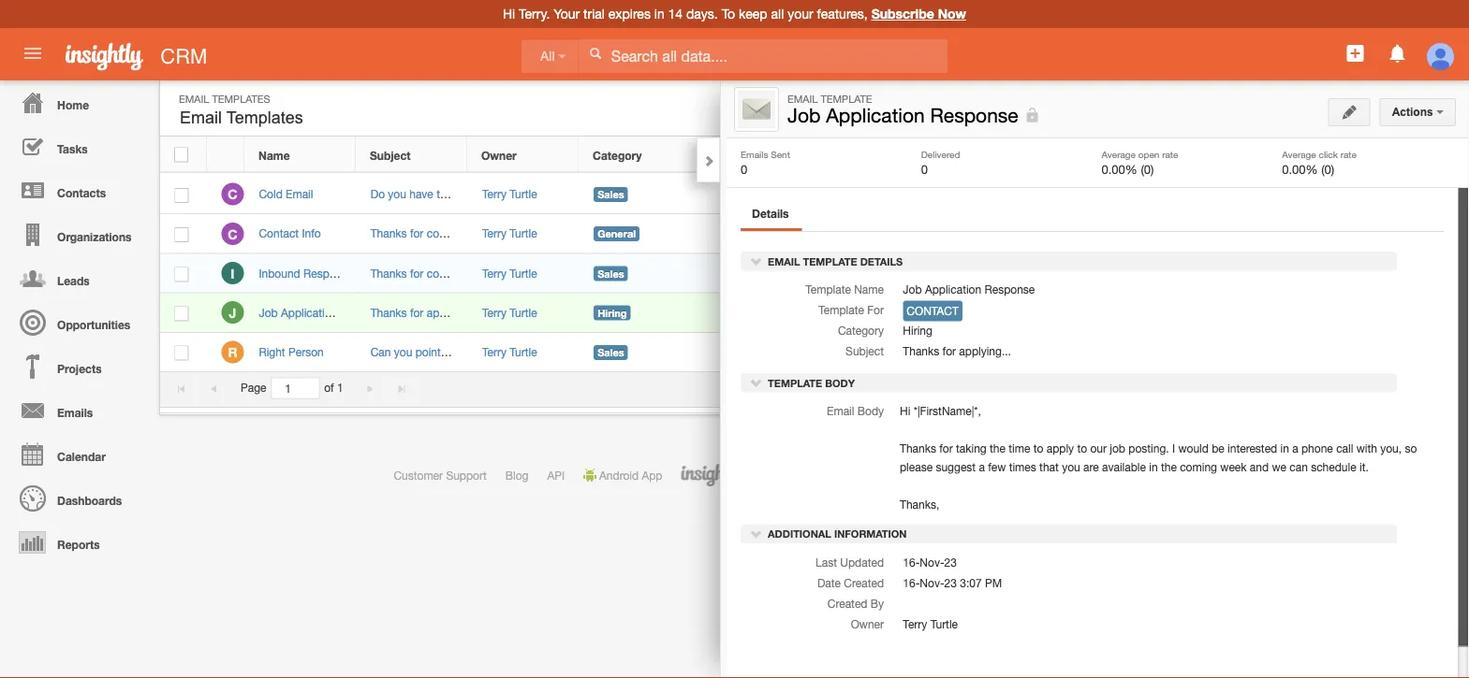 Task type: vqa. For each thing, say whether or not it's contained in the screenshot.
topmost no
no



Task type: describe. For each thing, give the bounding box(es) containing it.
app
[[642, 469, 662, 482]]

average for average click rate 0.00% (0)
[[1282, 149, 1316, 160]]

template name
[[805, 283, 884, 297]]

terry down connect?
[[482, 227, 507, 240]]

23 for do you have time to connect?
[[1028, 188, 1040, 201]]

terry inside r row
[[482, 346, 507, 359]]

data
[[1047, 469, 1071, 482]]

terry turtle link for thanks for connecting
[[482, 227, 537, 240]]

(0) for average open rate 0.00% (0)
[[1141, 162, 1154, 177]]

turtle inside r row
[[510, 346, 537, 359]]

projects link
[[5, 345, 150, 389]]

calendar
[[57, 450, 106, 464]]

r row
[[160, 333, 1183, 373]]

3:07 for can you point me to the right person?
[[1043, 346, 1065, 359]]

contact cell for c
[[720, 215, 832, 254]]

our
[[1090, 442, 1107, 455]]

for for thanks for applying... terry turtle
[[410, 306, 424, 319]]

template down template for
[[768, 377, 822, 389]]

sales cell for i
[[579, 254, 720, 294]]

hi for hi terry. your trial expires in 14 days. to keep all your features, subscribe now
[[503, 6, 515, 22]]

j row
[[160, 294, 1183, 333]]

terry turtle for c
[[482, 188, 537, 201]]

can you point me to the right person?
[[371, 346, 561, 359]]

terms of service link
[[856, 469, 939, 482]]

16-nov-23 3:07 pm for thanks for contacting us.
[[986, 267, 1086, 280]]

inbound
[[259, 267, 300, 280]]

additional
[[768, 529, 831, 541]]

api
[[547, 469, 565, 482]]

your
[[788, 6, 813, 22]]

can
[[1290, 461, 1308, 474]]

chevron down image for additional information
[[750, 528, 763, 541]]

c for contact info
[[228, 226, 237, 242]]

c for cold email
[[228, 187, 237, 202]]

terry turtle link for do you have time to connect?
[[482, 188, 537, 201]]

time inside thanks for taking the time to apply to our job posting. i would be interested in a phone call with you, so please suggest a few times that you are available in the coming week and we can schedule it.
[[1009, 442, 1030, 455]]

opportunities
[[57, 318, 130, 331]]

available
[[1102, 461, 1146, 474]]

1 vertical spatial job application response
[[903, 283, 1035, 297]]

3:07 for thanks for contacting us.
[[1043, 267, 1065, 280]]

me
[[444, 346, 460, 359]]

sales link
[[1209, 249, 1252, 264]]

cold email
[[259, 188, 313, 201]]

2 5 from the left
[[1129, 382, 1135, 395]]

nov- for can you point me to the right person?
[[1003, 346, 1028, 359]]

organizations
[[57, 230, 132, 243]]

23 for thanks for connecting
[[1028, 227, 1040, 240]]

blog link
[[505, 469, 529, 482]]

hi for hi *|firstname|*,
[[900, 405, 910, 418]]

contacts
[[57, 186, 106, 199]]

1 vertical spatial owner
[[851, 618, 884, 631]]

0.00% for average click rate 0.00% (0)
[[1282, 162, 1318, 177]]

thanks for applying... link
[[371, 306, 479, 319]]

nov- for thanks for contacting us.
[[1003, 267, 1028, 280]]

terry turtle link for can you point me to the right person?
[[482, 346, 537, 359]]

1 horizontal spatial subject
[[846, 345, 884, 358]]

16-nov-23 3:07 pm for do you have time to connect?
[[986, 188, 1086, 201]]

body for template body
[[825, 377, 855, 389]]

0% inside 'j' row
[[850, 307, 866, 319]]

terry down 16-nov-23
[[903, 618, 927, 631]]

terry turtle down 16-nov-23
[[903, 618, 958, 631]]

average open rate 0.00% (0)
[[1102, 149, 1178, 177]]

calendar link
[[5, 433, 150, 477]]

and
[[1250, 461, 1269, 474]]

service
[[902, 469, 939, 482]]

14
[[668, 6, 683, 22]]

3:07 for do you have time to connect?
[[1043, 188, 1065, 201]]

with
[[1357, 442, 1377, 455]]

thanks for connecting link
[[371, 227, 482, 240]]

contact left info
[[259, 227, 299, 240]]

for
[[867, 304, 884, 317]]

reports
[[57, 538, 100, 552]]

terry turtle for i
[[482, 267, 537, 280]]

terry inside 'j' row
[[482, 306, 507, 319]]

navigation containing home
[[0, 81, 150, 565]]

it.
[[1360, 461, 1369, 474]]

0 horizontal spatial of
[[324, 382, 334, 395]]

1 c row from the top
[[160, 175, 1183, 215]]

privacy policy
[[958, 469, 1028, 482]]

turtle inside 'j' row
[[510, 306, 537, 319]]

sales cell for r
[[579, 333, 720, 373]]

sales cell for c
[[579, 175, 720, 215]]

hiring cell
[[579, 294, 720, 333]]

rate for average open rate 0.00% (0)
[[1162, 149, 1178, 160]]

nov- for thanks for connecting
[[1003, 227, 1028, 240]]

i row
[[160, 254, 1183, 294]]

template inside row
[[733, 149, 782, 162]]

template type
[[733, 149, 810, 162]]

0 inside the delivered 0
[[921, 162, 928, 177]]

pm for thanks for contacting us.
[[1068, 267, 1086, 280]]

1 horizontal spatial of
[[889, 469, 899, 482]]

tasks
[[57, 142, 88, 155]]

privacy policy link
[[958, 469, 1028, 482]]

contact info link
[[259, 227, 330, 240]]

contact for i
[[734, 267, 774, 280]]

emails sent 0
[[741, 149, 790, 177]]

s
[[1199, 250, 1205, 262]]

subscribe now link
[[871, 6, 966, 22]]

crm
[[160, 44, 207, 68]]

privacy
[[958, 469, 995, 482]]

coming
[[1180, 461, 1217, 474]]

chevron down image for template body
[[750, 376, 763, 389]]

terry up connecting
[[482, 188, 507, 201]]

0.00% for average open rate 0.00% (0)
[[1102, 162, 1138, 177]]

sales for r
[[598, 347, 624, 359]]

template up template name
[[803, 256, 857, 268]]

for for thanks for applying...
[[943, 345, 956, 358]]

1 horizontal spatial hiring
[[903, 325, 933, 338]]

template down the 'email template details'
[[805, 283, 851, 297]]

email templates button
[[175, 104, 308, 132]]

0% cell for thanks for contacting us.
[[832, 254, 972, 294]]

page
[[241, 382, 266, 395]]

refresh list image
[[981, 101, 999, 114]]

4 0% cell from the top
[[832, 294, 972, 333]]

date
[[817, 577, 841, 590]]

response inside 'j' row
[[340, 306, 391, 319]]

recycle bin
[[1214, 147, 1283, 160]]

email template details
[[765, 256, 903, 268]]

right
[[495, 346, 517, 359]]

all link
[[522, 40, 578, 73]]

opportunities link
[[5, 301, 150, 345]]

general link
[[1209, 224, 1264, 239]]

features,
[[817, 6, 868, 22]]

delivered 0
[[921, 149, 960, 177]]

android app
[[599, 469, 662, 482]]

notifications image
[[1386, 42, 1409, 65]]

thanks for thanks for applying...
[[903, 345, 939, 358]]

home
[[57, 98, 89, 111]]

template for
[[819, 304, 884, 317]]

last
[[816, 556, 837, 569]]

template left actions
[[1342, 101, 1391, 114]]

1 vertical spatial created
[[828, 597, 868, 610]]

2 horizontal spatial in
[[1281, 442, 1289, 455]]

android
[[599, 469, 639, 482]]

terry.
[[519, 6, 550, 22]]

policy
[[998, 469, 1028, 482]]

2 c row from the top
[[160, 215, 1183, 254]]

be
[[1212, 442, 1225, 455]]

you,
[[1380, 442, 1402, 455]]

average for average open rate 0.00% (0)
[[1102, 149, 1136, 160]]

1 vertical spatial application
[[925, 283, 981, 297]]

1 vertical spatial job
[[903, 283, 922, 297]]

leads
[[57, 274, 90, 287]]

16-nov-23 3:07 pm cell for can you point me to the right person?
[[972, 333, 1136, 373]]

i inside row
[[231, 266, 235, 281]]

dashboards link
[[5, 477, 150, 521]]

1 1 from the left
[[337, 382, 343, 395]]

we
[[1272, 461, 1287, 474]]

23 for can you point me to the right person?
[[1028, 346, 1040, 359]]

0 vertical spatial created
[[844, 577, 884, 590]]

taking
[[956, 442, 987, 455]]

pm for do you have time to connect?
[[1068, 188, 1086, 201]]

expires
[[608, 6, 651, 22]]

turtle down 16-nov-23
[[930, 618, 958, 631]]

c link for cold email
[[221, 183, 244, 206]]

the inside r row
[[476, 346, 492, 359]]

template down template name
[[819, 304, 864, 317]]

owner inside row
[[481, 149, 517, 162]]

contact for c
[[734, 227, 774, 240]]

16- for can you point me to the right person?
[[986, 346, 1003, 359]]

show sidebar image
[[1227, 101, 1240, 114]]

23 for thanks for contacting us.
[[1028, 267, 1040, 280]]

android app link
[[583, 469, 662, 482]]

thanks for contacting us.
[[371, 267, 498, 280]]

terms of service
[[856, 469, 939, 482]]

date created
[[817, 577, 884, 590]]

few
[[988, 461, 1006, 474]]

last updated
[[816, 556, 884, 569]]

thanks for thanks for applying... terry turtle
[[371, 306, 407, 319]]

terms
[[856, 469, 886, 482]]

16-nov-23 3:07 pm for can you point me to the right person?
[[986, 346, 1086, 359]]

thanks for thanks for contacting us.
[[371, 267, 407, 280]]

hi terry. your trial expires in 14 days. to keep all your features, subscribe now
[[503, 6, 966, 22]]

customer support
[[394, 469, 487, 482]]

new email template link
[[1271, 94, 1403, 122]]

hiring inside cell
[[598, 307, 627, 319]]

call
[[1336, 442, 1353, 455]]

0 vertical spatial application
[[826, 104, 925, 127]]

r link
[[221, 341, 244, 364]]

application inside 'j' row
[[281, 306, 337, 319]]

turtle up thanks for connecting terry turtle on the top of the page
[[510, 188, 537, 201]]

interested
[[1228, 442, 1277, 455]]



Task type: locate. For each thing, give the bounding box(es) containing it.
job application response up delivered
[[788, 104, 1018, 127]]

1 horizontal spatial details
[[860, 256, 903, 268]]

info
[[302, 227, 321, 240]]

created
[[844, 577, 884, 590], [828, 597, 868, 610]]

chevron down image left the additional
[[750, 528, 763, 541]]

1 0 from the left
[[741, 162, 747, 177]]

week
[[1220, 461, 1247, 474]]

lead cell
[[720, 175, 832, 215]]

hi left the terry.
[[503, 6, 515, 22]]

contact cell for i
[[720, 254, 832, 294]]

right person
[[259, 346, 324, 359]]

the left "right"
[[476, 346, 492, 359]]

c row up 'j' row
[[160, 215, 1183, 254]]

for inside 'j' row
[[410, 306, 424, 319]]

for left the contacting
[[410, 267, 424, 280]]

None checkbox
[[175, 188, 189, 203], [175, 228, 189, 243], [175, 307, 189, 322], [175, 346, 189, 361], [175, 188, 189, 203], [175, 228, 189, 243], [175, 307, 189, 322], [175, 346, 189, 361]]

can you point me to the right person? link
[[371, 346, 561, 359]]

0.00% inside average click rate 0.00% (0)
[[1282, 162, 1318, 177]]

pm inside r row
[[1068, 346, 1086, 359]]

0 vertical spatial body
[[825, 377, 855, 389]]

contacting
[[427, 267, 480, 280]]

body for email body
[[858, 405, 884, 418]]

16- for thanks for connecting
[[986, 227, 1003, 240]]

you
[[388, 188, 406, 201], [394, 346, 412, 359], [1062, 461, 1080, 474]]

terry turtle link inside i row
[[482, 267, 537, 280]]

terry turtle link
[[482, 188, 537, 201], [482, 227, 537, 240], [482, 267, 537, 280], [482, 306, 537, 319], [482, 346, 537, 359]]

you right do
[[388, 188, 406, 201]]

emails for emails sent 0
[[741, 149, 768, 160]]

0 horizontal spatial a
[[979, 461, 985, 474]]

1 vertical spatial body
[[858, 405, 884, 418]]

chevron down image
[[750, 376, 763, 389], [750, 528, 763, 541]]

0.00% inside average open rate 0.00% (0)
[[1102, 162, 1138, 177]]

general for "general" link
[[1222, 226, 1260, 238]]

hiring down i row
[[598, 307, 627, 319]]

for for thanks for contacting us.
[[410, 267, 424, 280]]

5 0% cell from the top
[[832, 333, 972, 373]]

owner down by
[[851, 618, 884, 631]]

(0)
[[1141, 162, 1154, 177], [1321, 162, 1334, 177]]

terry turtle link right the contacting
[[482, 267, 537, 280]]

1 vertical spatial a
[[979, 461, 985, 474]]

0% cell for do you have time to connect?
[[832, 175, 972, 215]]

thanks for thanks for connecting terry turtle
[[371, 227, 407, 240]]

rate inside average click rate 0.00% (0)
[[1341, 149, 1357, 160]]

delivered
[[921, 149, 960, 160]]

hiring down contact
[[903, 325, 933, 338]]

person
[[288, 346, 324, 359]]

0 horizontal spatial subject
[[370, 149, 411, 162]]

row
[[160, 138, 1182, 173]]

2 0% cell from the top
[[832, 215, 972, 254]]

c left cold
[[228, 187, 237, 202]]

(0) inside average click rate 0.00% (0)
[[1321, 162, 1334, 177]]

0 vertical spatial in
[[654, 6, 665, 22]]

23 inside r row
[[1028, 346, 1040, 359]]

rate right open
[[1162, 149, 1178, 160]]

0 vertical spatial the
[[476, 346, 492, 359]]

are
[[1083, 461, 1099, 474]]

1 horizontal spatial rate
[[1341, 149, 1357, 160]]

0 vertical spatial chevron down image
[[750, 376, 763, 389]]

1 chevron down image from the top
[[750, 376, 763, 389]]

0 vertical spatial category
[[593, 149, 642, 162]]

sales cell
[[579, 175, 720, 215], [579, 254, 720, 294], [579, 333, 720, 373]]

contact inside i row
[[734, 267, 774, 280]]

email template image
[[738, 91, 775, 128]]

None checkbox
[[174, 147, 188, 162], [175, 267, 189, 282], [174, 147, 188, 162], [175, 267, 189, 282]]

nov- inside r row
[[1003, 346, 1028, 359]]

emails inside emails sent 0
[[741, 149, 768, 160]]

2 vertical spatial job
[[259, 306, 278, 319]]

0% cell down for
[[832, 333, 972, 373]]

1 16-nov-23 3:07 pm cell from the top
[[972, 175, 1136, 215]]

job inside 'j' row
[[259, 306, 278, 319]]

you for r
[[394, 346, 412, 359]]

thanks down contact
[[903, 345, 939, 358]]

cell
[[160, 254, 207, 294], [160, 294, 207, 333], [720, 294, 832, 333], [972, 294, 1136, 333], [1136, 294, 1183, 333], [720, 333, 832, 373], [1136, 333, 1183, 373]]

1 horizontal spatial applying...
[[959, 345, 1011, 358]]

thanks inside thanks for taking the time to apply to our job posting. i would be interested in a phone call with you, so please suggest a few times that you are available in the coming week and we can schedule it.
[[900, 442, 936, 455]]

1 vertical spatial in
[[1281, 442, 1289, 455]]

1 horizontal spatial hi
[[900, 405, 910, 418]]

terry turtle link right the me
[[482, 346, 537, 359]]

thanks for applying... terry turtle
[[371, 306, 537, 319]]

point
[[415, 346, 441, 359]]

1 terry turtle link from the top
[[482, 188, 537, 201]]

0% inside i row
[[850, 268, 866, 280]]

2 sales cell from the top
[[579, 254, 720, 294]]

16- for do you have time to connect?
[[986, 188, 1003, 201]]

sales inside c row
[[598, 189, 624, 201]]

1 vertical spatial c link
[[221, 223, 244, 245]]

created down date created
[[828, 597, 868, 610]]

for up suggest
[[939, 442, 953, 455]]

processing
[[1074, 469, 1129, 482]]

0% cell up for
[[832, 254, 972, 294]]

0 vertical spatial a
[[1292, 442, 1298, 455]]

row containing name
[[160, 138, 1182, 173]]

average inside average click rate 0.00% (0)
[[1282, 149, 1316, 160]]

1 horizontal spatial 5
[[1129, 382, 1135, 395]]

i left would
[[1172, 442, 1175, 455]]

white image
[[589, 47, 602, 60]]

1 horizontal spatial 1
[[1090, 382, 1096, 395]]

1 5 from the left
[[1107, 382, 1113, 395]]

(0) for average click rate 0.00% (0)
[[1321, 162, 1334, 177]]

2 c from the top
[[228, 226, 237, 242]]

applying... inside 'j' row
[[427, 306, 479, 319]]

terry inside i row
[[482, 267, 507, 280]]

0 horizontal spatial details
[[752, 207, 789, 220]]

created down updated
[[844, 577, 884, 590]]

16-nov-23 3:07 pm
[[986, 188, 1086, 201], [986, 227, 1086, 240], [986, 267, 1086, 280], [986, 346, 1086, 359], [903, 577, 1002, 590]]

time right the have
[[436, 188, 458, 201]]

sales cell down i row
[[579, 333, 720, 373]]

0 vertical spatial c link
[[221, 183, 244, 206]]

0 horizontal spatial time
[[436, 188, 458, 201]]

category inside row
[[593, 149, 642, 162]]

name inside row
[[258, 149, 290, 162]]

0
[[741, 162, 747, 177], [921, 162, 928, 177]]

thanks for thanks for taking the time to apply to our job posting. i would be interested in a phone call with you, so please suggest a few times that you are available in the coming week and we can schedule it.
[[900, 442, 936, 455]]

terry right the me
[[482, 346, 507, 359]]

1 vertical spatial sales cell
[[579, 254, 720, 294]]

row group
[[160, 175, 1183, 373]]

thanks inside i row
[[371, 267, 407, 280]]

16-nov-23 3:07 pm inside i row
[[986, 267, 1086, 280]]

1 vertical spatial templates
[[226, 108, 303, 127]]

0 horizontal spatial emails
[[57, 406, 93, 420]]

16- for thanks for contacting us.
[[986, 267, 1003, 280]]

thanks up thanks for applying... "link"
[[371, 267, 407, 280]]

0 horizontal spatial general
[[598, 228, 636, 240]]

sales for c
[[598, 189, 624, 201]]

now
[[938, 6, 966, 22]]

0 vertical spatial details
[[752, 207, 789, 220]]

response
[[930, 104, 1018, 127], [303, 267, 354, 280], [985, 283, 1035, 297], [340, 306, 391, 319]]

turtle right us.
[[510, 267, 537, 280]]

in down posting.
[[1149, 461, 1158, 474]]

2 0.00% from the left
[[1282, 162, 1318, 177]]

thanks up please
[[900, 442, 936, 455]]

a
[[1292, 442, 1298, 455], [979, 461, 985, 474]]

general
[[1222, 226, 1260, 238], [598, 228, 636, 240]]

to
[[461, 188, 471, 201], [463, 346, 473, 359], [1034, 442, 1044, 455], [1077, 442, 1087, 455]]

0% inside r row
[[850, 347, 866, 359]]

right person link
[[259, 346, 333, 359]]

0 horizontal spatial 0
[[741, 162, 747, 177]]

1 horizontal spatial i
[[1172, 442, 1175, 455]]

terry turtle inside i row
[[482, 267, 537, 280]]

chevron down image
[[750, 255, 763, 268]]

2 vertical spatial the
[[1161, 461, 1177, 474]]

c row
[[160, 175, 1183, 215], [160, 215, 1183, 254]]

0% for can you point me to the right person?
[[850, 347, 866, 359]]

2 c link from the top
[[221, 223, 244, 245]]

0% for thanks for contacting us.
[[850, 268, 866, 280]]

terry turtle link down connect?
[[482, 227, 537, 240]]

navigation
[[0, 81, 150, 565]]

do
[[371, 188, 385, 201]]

job application response up contact
[[903, 283, 1035, 297]]

for inside i row
[[410, 267, 424, 280]]

0 horizontal spatial category
[[593, 149, 642, 162]]

0% cell down delivered
[[832, 175, 972, 215]]

job application response link
[[259, 306, 400, 319]]

1 vertical spatial hi
[[900, 405, 910, 418]]

to inside r row
[[463, 346, 473, 359]]

0 vertical spatial emails
[[741, 149, 768, 160]]

rate inside average open rate 0.00% (0)
[[1162, 149, 1178, 160]]

time up the times
[[1009, 442, 1030, 455]]

addendum
[[1133, 469, 1188, 482]]

information
[[834, 529, 907, 541]]

to up that
[[1034, 442, 1044, 455]]

response up delivered
[[930, 104, 1018, 127]]

1 horizontal spatial 0
[[921, 162, 928, 177]]

contact
[[259, 227, 299, 240], [734, 227, 774, 240], [734, 267, 774, 280]]

0% cell
[[832, 175, 972, 215], [832, 215, 972, 254], [832, 254, 972, 294], [832, 294, 972, 333], [832, 333, 972, 373]]

1 horizontal spatial name
[[854, 283, 884, 297]]

schedule
[[1311, 461, 1356, 474]]

template
[[821, 93, 872, 105], [1342, 101, 1391, 114], [733, 149, 782, 162], [803, 256, 857, 268], [805, 283, 851, 297], [819, 304, 864, 317], [768, 377, 822, 389]]

23 inside i row
[[1028, 267, 1040, 280]]

turtle up "right"
[[510, 306, 537, 319]]

1 horizontal spatial general
[[1222, 226, 1260, 238]]

1 vertical spatial subject
[[846, 345, 884, 358]]

terry turtle link for thanks for contacting us.
[[482, 267, 537, 280]]

c link for contact info
[[221, 223, 244, 245]]

general for general cell
[[598, 228, 636, 240]]

0 inside emails sent 0
[[741, 162, 747, 177]]

c up i link
[[228, 226, 237, 242]]

16-nov-23 3:07 pm cell
[[972, 175, 1136, 215], [972, 215, 1136, 254], [972, 254, 1136, 294], [972, 333, 1136, 373]]

for up point in the bottom left of the page
[[410, 306, 424, 319]]

0% cell up the 'email template details'
[[832, 215, 972, 254]]

1 horizontal spatial average
[[1282, 149, 1316, 160]]

0 vertical spatial time
[[436, 188, 458, 201]]

0 vertical spatial owner
[[481, 149, 517, 162]]

of right terms
[[889, 469, 899, 482]]

0 horizontal spatial owner
[[481, 149, 517, 162]]

you inside r row
[[394, 346, 412, 359]]

1 vertical spatial emails
[[57, 406, 93, 420]]

template left type
[[733, 149, 782, 162]]

2 0% from the top
[[850, 228, 866, 240]]

1 vertical spatial hiring
[[903, 325, 933, 338]]

category down template for
[[838, 325, 884, 338]]

0 vertical spatial job
[[788, 104, 821, 127]]

your
[[554, 6, 580, 22]]

a left few
[[979, 461, 985, 474]]

4 16-nov-23 3:07 pm cell from the top
[[972, 333, 1136, 373]]

actions
[[1392, 106, 1436, 118]]

1 0% cell from the top
[[832, 175, 972, 215]]

i link
[[221, 262, 244, 285]]

trial
[[583, 6, 605, 22]]

1 vertical spatial you
[[394, 346, 412, 359]]

category up general cell
[[593, 149, 642, 162]]

to left connect?
[[461, 188, 471, 201]]

1 (0) from the left
[[1141, 162, 1154, 177]]

name up for
[[854, 283, 884, 297]]

0 vertical spatial templates
[[212, 93, 270, 105]]

thanks for contacting us. link
[[371, 267, 498, 280]]

hi left the *|firstname|*,
[[900, 405, 910, 418]]

data processing addendum
[[1047, 469, 1188, 482]]

0 vertical spatial you
[[388, 188, 406, 201]]

1 horizontal spatial a
[[1292, 442, 1298, 455]]

by
[[871, 597, 884, 610]]

1 vertical spatial time
[[1009, 442, 1030, 455]]

template down features,
[[821, 93, 872, 105]]

job application response inside 'j' row
[[259, 306, 391, 319]]

1 right 1 field
[[337, 382, 343, 395]]

0 horizontal spatial name
[[258, 149, 290, 162]]

5 0% from the top
[[850, 347, 866, 359]]

1 vertical spatial category
[[838, 325, 884, 338]]

16-
[[986, 188, 1003, 201], [986, 227, 1003, 240], [986, 267, 1003, 280], [986, 346, 1003, 359], [903, 556, 920, 569], [903, 577, 920, 590]]

1 average from the left
[[1102, 149, 1136, 160]]

terry turtle link up "right"
[[482, 306, 537, 319]]

response inside i row
[[303, 267, 354, 280]]

row group containing c
[[160, 175, 1183, 373]]

job up contact
[[903, 283, 922, 297]]

for left connecting
[[410, 227, 424, 240]]

terry
[[482, 188, 507, 201], [482, 227, 507, 240], [482, 267, 507, 280], [482, 306, 507, 319], [482, 346, 507, 359], [903, 618, 927, 631]]

terry down us.
[[482, 306, 507, 319]]

(0) inside average open rate 0.00% (0)
[[1141, 162, 1154, 177]]

0 horizontal spatial the
[[476, 346, 492, 359]]

Search this list... text field
[[749, 94, 960, 122]]

turtle right the me
[[510, 346, 537, 359]]

3:07 inside r row
[[1043, 346, 1065, 359]]

3 0% from the top
[[850, 268, 866, 280]]

contact cell
[[720, 215, 832, 254], [720, 254, 832, 294]]

0 horizontal spatial 0.00%
[[1102, 162, 1138, 177]]

0 down delivered
[[921, 162, 928, 177]]

1 vertical spatial chevron down image
[[750, 528, 763, 541]]

3 terry turtle link from the top
[[482, 267, 537, 280]]

chevron down image left template body
[[750, 376, 763, 389]]

hi *|firstname|*,
[[900, 405, 981, 418]]

for for thanks for connecting terry turtle
[[410, 227, 424, 240]]

2 chevron down image from the top
[[750, 528, 763, 541]]

tasks link
[[5, 125, 150, 169]]

terry turtle inside r row
[[482, 346, 537, 359]]

4 0% from the top
[[850, 307, 866, 319]]

16-nov-23 3:07 pm cell for do you have time to connect?
[[972, 175, 1136, 215]]

1 horizontal spatial owner
[[851, 618, 884, 631]]

thanks,
[[900, 498, 939, 512]]

2 vertical spatial sales cell
[[579, 333, 720, 373]]

2 horizontal spatial the
[[1161, 461, 1177, 474]]

job up type
[[788, 104, 821, 127]]

time
[[436, 188, 458, 201], [1009, 442, 1030, 455]]

1 field
[[272, 379, 319, 399]]

3 0% cell from the top
[[832, 254, 972, 294]]

details link
[[741, 202, 800, 228]]

2 vertical spatial in
[[1149, 461, 1158, 474]]

emails up calendar link at left bottom
[[57, 406, 93, 420]]

inbound response
[[259, 267, 354, 280]]

c row down chevron right image
[[160, 175, 1183, 215]]

so
[[1405, 442, 1417, 455]]

1 vertical spatial the
[[990, 442, 1006, 455]]

updated
[[840, 556, 884, 569]]

2 horizontal spatial job
[[903, 283, 922, 297]]

pm for can you point me to the right person?
[[1068, 346, 1086, 359]]

3 sales cell from the top
[[579, 333, 720, 373]]

2 0 from the left
[[921, 162, 928, 177]]

1 sales cell from the top
[[579, 175, 720, 215]]

terry turtle up connecting
[[482, 188, 537, 201]]

record permissions image
[[1024, 104, 1041, 127]]

turtle down connect?
[[510, 227, 537, 240]]

general up i row
[[598, 228, 636, 240]]

1 vertical spatial details
[[860, 256, 903, 268]]

2 (0) from the left
[[1321, 162, 1334, 177]]

terry turtle link for thanks for applying...
[[482, 306, 537, 319]]

0% cell up thanks for applying...
[[832, 294, 972, 333]]

emails for emails
[[57, 406, 93, 420]]

contact up chevron down image
[[734, 227, 774, 240]]

0% cell for can you point me to the right person?
[[832, 333, 972, 373]]

days.
[[686, 6, 718, 22]]

subject up do
[[370, 149, 411, 162]]

0 horizontal spatial job
[[259, 306, 278, 319]]

to left our
[[1077, 442, 1087, 455]]

for for thanks for taking the time to apply to our job posting. i would be interested in a phone call with you, so please suggest a few times that you are available in the coming week and we can schedule it.
[[939, 442, 953, 455]]

the down posting.
[[1161, 461, 1177, 474]]

2 average from the left
[[1282, 149, 1316, 160]]

3:07
[[1043, 188, 1065, 201], [1043, 227, 1065, 240], [1043, 267, 1065, 280], [1043, 346, 1065, 359], [960, 577, 982, 590]]

sent
[[771, 149, 790, 160]]

time inside c row
[[436, 188, 458, 201]]

average left click at top
[[1282, 149, 1316, 160]]

3 16-nov-23 3:07 pm cell from the top
[[972, 254, 1136, 294]]

in left 14
[[654, 6, 665, 22]]

1 rate from the left
[[1162, 149, 1178, 160]]

2 vertical spatial you
[[1062, 461, 1080, 474]]

email templates email templates
[[179, 93, 303, 127]]

details
[[752, 207, 789, 220], [860, 256, 903, 268]]

0 horizontal spatial hi
[[503, 6, 515, 22]]

response up thanks for applying...
[[985, 283, 1035, 297]]

0 vertical spatial name
[[258, 149, 290, 162]]

of right 1 field
[[324, 382, 334, 395]]

1 horizontal spatial body
[[858, 405, 884, 418]]

2 horizontal spatial of
[[1116, 382, 1126, 395]]

2 16-nov-23 3:07 pm cell from the top
[[972, 215, 1136, 254]]

contact cell up chevron down image
[[720, 215, 832, 254]]

terry turtle link inside r row
[[482, 346, 537, 359]]

1 0.00% from the left
[[1102, 162, 1138, 177]]

1 left -
[[1090, 382, 1096, 395]]

sales up general cell
[[598, 189, 624, 201]]

1 horizontal spatial time
[[1009, 442, 1030, 455]]

3:07 inside i row
[[1043, 267, 1065, 280]]

0 vertical spatial i
[[231, 266, 235, 281]]

sales down "general" link
[[1222, 250, 1249, 262]]

1 - 5 of 5 items
[[1090, 382, 1166, 395]]

terry turtle right the contacting
[[482, 267, 537, 280]]

sales down 'hiring' cell on the top
[[598, 347, 624, 359]]

recycle
[[1214, 147, 1263, 160]]

application up delivered
[[826, 104, 925, 127]]

sales inside i row
[[598, 268, 624, 280]]

connecting
[[427, 227, 482, 240]]

nov- inside i row
[[1003, 267, 1028, 280]]

can
[[371, 346, 391, 359]]

subject inside row
[[370, 149, 411, 162]]

you for c
[[388, 188, 406, 201]]

16- inside i row
[[986, 267, 1003, 280]]

0 vertical spatial applying...
[[427, 306, 479, 319]]

organizations link
[[5, 213, 150, 257]]

response up 'job application response' link
[[303, 267, 354, 280]]

1 vertical spatial i
[[1172, 442, 1175, 455]]

1 horizontal spatial (0)
[[1321, 162, 1334, 177]]

to right the me
[[463, 346, 473, 359]]

emails
[[741, 149, 768, 160], [57, 406, 93, 420]]

sales down general cell
[[598, 268, 624, 280]]

0 horizontal spatial in
[[654, 6, 665, 22]]

1 vertical spatial name
[[854, 283, 884, 297]]

0 horizontal spatial (0)
[[1141, 162, 1154, 177]]

16- inside r row
[[986, 346, 1003, 359]]

0 vertical spatial subject
[[370, 149, 411, 162]]

general cell
[[579, 215, 720, 254]]

thanks inside 'j' row
[[371, 306, 407, 319]]

16-nov-23 3:07 pm cell for thanks for contacting us.
[[972, 254, 1136, 294]]

application up contact
[[925, 283, 981, 297]]

0 horizontal spatial applying...
[[427, 306, 479, 319]]

0 vertical spatial hi
[[503, 6, 515, 22]]

sales inside r row
[[598, 347, 624, 359]]

terry turtle inside c row
[[482, 188, 537, 201]]

5 terry turtle link from the top
[[482, 346, 537, 359]]

created by
[[828, 597, 884, 610]]

rate for average click rate 0.00% (0)
[[1341, 149, 1357, 160]]

r
[[228, 345, 237, 360]]

nov-
[[1003, 188, 1028, 201], [1003, 227, 1028, 240], [1003, 267, 1028, 280], [1003, 346, 1028, 359], [920, 556, 944, 569], [920, 577, 944, 590]]

api link
[[547, 469, 565, 482]]

inbound response link
[[259, 267, 363, 280]]

terry turtle link up connecting
[[482, 188, 537, 201]]

details up template name
[[860, 256, 903, 268]]

you inside thanks for taking the time to apply to our job posting. i would be interested in a phone call with you, so please suggest a few times that you are available in the coming week and we can schedule it.
[[1062, 461, 1080, 474]]

reports link
[[5, 521, 150, 565]]

i
[[231, 266, 235, 281], [1172, 442, 1175, 455]]

1 c from the top
[[228, 187, 237, 202]]

sales cell down chevron right image
[[579, 175, 720, 215]]

sales for i
[[598, 268, 624, 280]]

details down lead
[[752, 207, 789, 220]]

2 rate from the left
[[1341, 149, 1357, 160]]

name
[[258, 149, 290, 162], [854, 283, 884, 297]]

0% for do you have time to connect?
[[850, 189, 866, 201]]

2 terry turtle link from the top
[[482, 227, 537, 240]]

data processing addendum link
[[1047, 469, 1188, 482]]

average inside average open rate 0.00% (0)
[[1102, 149, 1136, 160]]

a up the can at the right of page
[[1292, 442, 1298, 455]]

for inside c row
[[410, 227, 424, 240]]

Search all data.... text field
[[579, 39, 947, 73]]

16-nov-23 3:07 pm inside r row
[[986, 346, 1086, 359]]

chevron right image
[[702, 155, 715, 168]]

1 horizontal spatial 0.00%
[[1282, 162, 1318, 177]]

projects
[[57, 362, 102, 375]]

job right j link
[[259, 306, 278, 319]]

0 horizontal spatial average
[[1102, 149, 1136, 160]]

0 horizontal spatial body
[[825, 377, 855, 389]]

0 horizontal spatial 1
[[337, 382, 343, 395]]

0%
[[850, 189, 866, 201], [850, 228, 866, 240], [850, 268, 866, 280], [850, 307, 866, 319], [850, 347, 866, 359]]

*|firstname|*,
[[914, 405, 981, 418]]

2 contact cell from the top
[[720, 254, 832, 294]]

general inside cell
[[598, 228, 636, 240]]

4 terry turtle link from the top
[[482, 306, 537, 319]]

0 horizontal spatial 5
[[1107, 382, 1113, 395]]

us.
[[483, 267, 498, 280]]

applying... for thanks for applying...
[[959, 345, 1011, 358]]

0 vertical spatial job application response
[[788, 104, 1018, 127]]

leads link
[[5, 257, 150, 301]]

all
[[771, 6, 784, 22]]

1 contact cell from the top
[[720, 215, 832, 254]]

0 vertical spatial hiring
[[598, 307, 627, 319]]

applying... for thanks for applying... terry turtle
[[427, 306, 479, 319]]

i inside thanks for taking the time to apply to our job posting. i would be interested in a phone call with you, so please suggest a few times that you are available in the coming week and we can schedule it.
[[1172, 442, 1175, 455]]

application down inbound response link
[[281, 306, 337, 319]]

1 vertical spatial applying...
[[959, 345, 1011, 358]]

general up sales link
[[1222, 226, 1260, 238]]

category
[[593, 149, 642, 162], [838, 325, 884, 338]]

0 horizontal spatial rate
[[1162, 149, 1178, 160]]

1 horizontal spatial emails
[[741, 149, 768, 160]]

1 horizontal spatial category
[[838, 325, 884, 338]]

1 0% from the top
[[850, 189, 866, 201]]

pm inside i row
[[1068, 267, 1086, 280]]

1 c link from the top
[[221, 183, 244, 206]]

contact info
[[259, 227, 321, 240]]

turtle inside i row
[[510, 267, 537, 280]]

0 horizontal spatial i
[[231, 266, 235, 281]]

thanks for connecting terry turtle
[[371, 227, 537, 240]]

contact down details link
[[734, 267, 774, 280]]

terry right the contacting
[[482, 267, 507, 280]]

terry turtle for r
[[482, 346, 537, 359]]

i up j link
[[231, 266, 235, 281]]

body up terms
[[858, 405, 884, 418]]

emails inside 'emails' link
[[57, 406, 93, 420]]

name up cold
[[258, 149, 290, 162]]

nov- for do you have time to connect?
[[1003, 188, 1028, 201]]

owner up connect?
[[481, 149, 517, 162]]

for down contact
[[943, 345, 956, 358]]

for inside thanks for taking the time to apply to our job posting. i would be interested in a phone call with you, so please suggest a few times that you are available in the coming week and we can schedule it.
[[939, 442, 953, 455]]

2 1 from the left
[[1090, 382, 1096, 395]]

0 horizontal spatial hiring
[[598, 307, 627, 319]]



